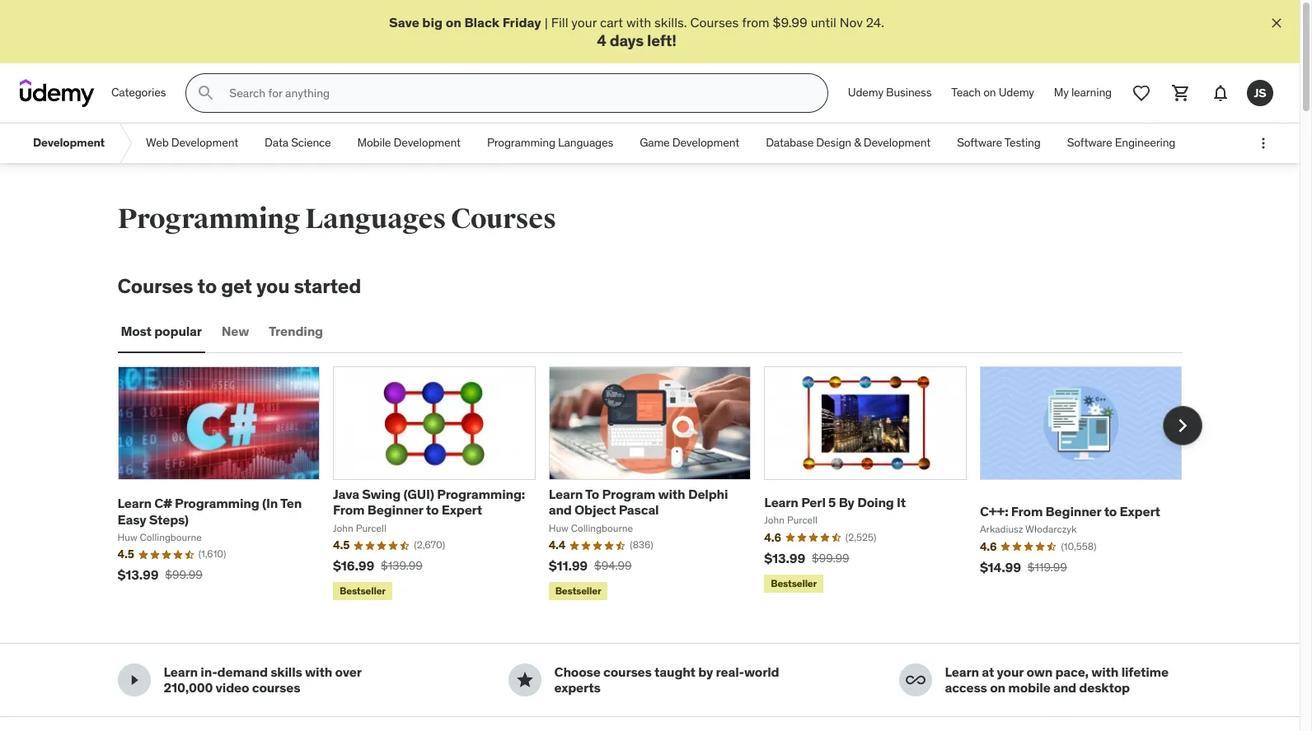 Task type: vqa. For each thing, say whether or not it's contained in the screenshot.
the shopping cart with 0 items image
yes



Task type: describe. For each thing, give the bounding box(es) containing it.
js
[[1254, 86, 1267, 100]]

categories button
[[101, 74, 176, 113]]

choose courses taught by real-world experts
[[554, 665, 779, 697]]

it
[[897, 494, 906, 511]]

categories
[[111, 85, 166, 100]]

most popular button
[[117, 312, 205, 352]]

game
[[640, 136, 670, 150]]

with inside learn at your own pace, with lifetime access on mobile and desktop
[[1092, 665, 1119, 681]]

fill
[[551, 14, 568, 30]]

mobile
[[357, 136, 391, 150]]

programming languages courses
[[117, 202, 556, 237]]

black
[[464, 14, 500, 30]]

web
[[146, 136, 169, 150]]

beginner inside java swing (gui) programming: from beginner to expert
[[368, 502, 423, 519]]

at
[[982, 665, 994, 681]]

24.
[[866, 14, 884, 30]]

engineering
[[1115, 136, 1176, 150]]

database design & development
[[766, 136, 931, 150]]

on inside learn at your own pace, with lifetime access on mobile and desktop
[[990, 680, 1006, 697]]

program
[[602, 486, 655, 503]]

new button
[[218, 312, 252, 352]]

learn for learn at your own pace, with lifetime access on mobile and desktop
[[945, 665, 979, 681]]

development link
[[20, 124, 118, 163]]

$9.99
[[773, 14, 808, 30]]

udemy business link
[[838, 74, 942, 113]]

popular
[[154, 323, 202, 340]]

experts
[[554, 680, 601, 697]]

to inside java swing (gui) programming: from beginner to expert
[[426, 502, 439, 519]]

to inside learn perl 5 by doing it c++: from beginner to expert
[[1104, 504, 1117, 520]]

software for software engineering
[[1067, 136, 1112, 150]]

|
[[545, 14, 548, 30]]

arrow pointing to subcategory menu links image
[[118, 124, 133, 163]]

programming languages
[[487, 136, 613, 150]]

data science
[[265, 136, 331, 150]]

from inside java swing (gui) programming: from beginner to expert
[[333, 502, 365, 519]]

world
[[744, 665, 779, 681]]

expert inside java swing (gui) programming: from beginner to expert
[[442, 502, 482, 519]]

perl
[[801, 494, 826, 511]]

with inside learn in-demand skills with over 210,000 video courses
[[305, 665, 332, 681]]

and inside learn at your own pace, with lifetime access on mobile and desktop
[[1053, 680, 1077, 697]]

teach on udemy
[[951, 85, 1034, 100]]

development for game development
[[672, 136, 740, 150]]

(in
[[262, 496, 278, 512]]

swing
[[362, 486, 401, 503]]

learn c# programming (in ten easy steps) link
[[117, 496, 302, 528]]

science
[[291, 136, 331, 150]]

testing
[[1005, 136, 1041, 150]]

new
[[222, 323, 249, 340]]

skills
[[271, 665, 302, 681]]

days
[[610, 31, 644, 51]]

lifetime
[[1122, 665, 1169, 681]]

your inside learn at your own pace, with lifetime access on mobile and desktop
[[997, 665, 1024, 681]]

languages for programming languages courses
[[305, 202, 446, 237]]

programming for programming languages
[[487, 136, 555, 150]]

save
[[389, 14, 419, 30]]

software testing link
[[944, 124, 1054, 163]]

demand
[[217, 665, 268, 681]]

most
[[121, 323, 152, 340]]

c++: from beginner to expert link
[[980, 504, 1160, 520]]

left!
[[647, 31, 677, 51]]

1 vertical spatial courses
[[451, 202, 556, 237]]

programming inside learn c# programming (in ten easy steps)
[[175, 496, 259, 512]]

learn to program with delphi and object pascal
[[549, 486, 728, 519]]

most popular
[[121, 323, 202, 340]]

Search for anything text field
[[226, 79, 808, 107]]

ten
[[280, 496, 302, 512]]

doing
[[857, 494, 894, 511]]

my
[[1054, 85, 1069, 100]]

c#
[[154, 496, 172, 512]]

java swing (gui) programming: from beginner to expert link
[[333, 486, 525, 519]]

access
[[945, 680, 987, 697]]

data science link
[[252, 124, 344, 163]]

c++:
[[980, 504, 1009, 520]]

desktop
[[1079, 680, 1130, 697]]

friday
[[503, 14, 541, 30]]

you
[[256, 274, 290, 299]]

trending
[[269, 323, 323, 340]]

learn in-demand skills with over 210,000 video courses
[[164, 665, 361, 697]]

learn perl 5 by doing it c++: from beginner to expert
[[764, 494, 1160, 520]]

from
[[742, 14, 770, 30]]

medium image
[[515, 671, 535, 691]]

2 udemy from the left
[[999, 85, 1034, 100]]

courses to get you started
[[117, 274, 361, 299]]

real-
[[716, 665, 744, 681]]

5
[[829, 494, 836, 511]]

(gui)
[[403, 486, 434, 503]]

trending button
[[266, 312, 326, 352]]

database
[[766, 136, 814, 150]]

database design & development link
[[753, 124, 944, 163]]

software testing
[[957, 136, 1041, 150]]

courses inside learn in-demand skills with over 210,000 video courses
[[252, 680, 300, 697]]



Task type: locate. For each thing, give the bounding box(es) containing it.
0 vertical spatial on
[[446, 14, 461, 30]]

development inside 'game development' link
[[672, 136, 740, 150]]

2 horizontal spatial courses
[[690, 14, 739, 30]]

udemy left business
[[848, 85, 884, 100]]

learning
[[1072, 85, 1112, 100]]

learn for learn to program with delphi and object pascal
[[549, 486, 583, 503]]

on right the teach
[[984, 85, 996, 100]]

get
[[221, 274, 252, 299]]

steps)
[[149, 511, 189, 528]]

your inside 'save big on black friday | fill your cart with skills. courses from $9.99 until nov 24. 4 days left!'
[[572, 14, 597, 30]]

taught
[[655, 665, 696, 681]]

shopping cart with 0 items image
[[1171, 83, 1191, 103]]

delphi
[[688, 486, 728, 503]]

languages for programming languages
[[558, 136, 613, 150]]

learn inside learn c# programming (in ten easy steps)
[[117, 496, 152, 512]]

&
[[854, 136, 861, 150]]

learn for learn in-demand skills with over 210,000 video courses
[[164, 665, 198, 681]]

0 horizontal spatial courses
[[117, 274, 193, 299]]

learn inside learn in-demand skills with over 210,000 video courses
[[164, 665, 198, 681]]

my learning link
[[1044, 74, 1122, 113]]

learn at your own pace, with lifetime access on mobile and desktop
[[945, 665, 1169, 697]]

1 medium image from the left
[[124, 671, 144, 691]]

development
[[33, 136, 105, 150], [171, 136, 238, 150], [394, 136, 461, 150], [672, 136, 740, 150], [864, 136, 931, 150]]

programming down search for anything text box
[[487, 136, 555, 150]]

udemy business
[[848, 85, 932, 100]]

1 horizontal spatial courses
[[451, 202, 556, 237]]

to
[[585, 486, 599, 503]]

0 horizontal spatial medium image
[[124, 671, 144, 691]]

1 software from the left
[[957, 136, 1002, 150]]

video
[[216, 680, 249, 697]]

0 horizontal spatial to
[[197, 274, 217, 299]]

software
[[957, 136, 1002, 150], [1067, 136, 1112, 150]]

nov
[[840, 14, 863, 30]]

your
[[572, 14, 597, 30], [997, 665, 1024, 681]]

choose
[[554, 665, 601, 681]]

game development link
[[627, 124, 753, 163]]

web development link
[[133, 124, 252, 163]]

more subcategory menu links image
[[1255, 135, 1272, 152]]

1 horizontal spatial courses
[[603, 665, 652, 681]]

learn c# programming (in ten easy steps)
[[117, 496, 302, 528]]

and left object
[[549, 502, 572, 519]]

0 vertical spatial and
[[549, 502, 572, 519]]

0 vertical spatial programming
[[487, 136, 555, 150]]

0 vertical spatial courses
[[690, 14, 739, 30]]

game development
[[640, 136, 740, 150]]

development inside development link
[[33, 136, 105, 150]]

mobile development
[[357, 136, 461, 150]]

object
[[575, 502, 616, 519]]

languages left game
[[558, 136, 613, 150]]

1 horizontal spatial from
[[1011, 504, 1043, 520]]

development right game
[[672, 136, 740, 150]]

0 horizontal spatial udemy
[[848, 85, 884, 100]]

on left mobile on the bottom right of the page
[[990, 680, 1006, 697]]

1 horizontal spatial languages
[[558, 136, 613, 150]]

0 horizontal spatial beginner
[[368, 502, 423, 519]]

learn inside learn perl 5 by doing it c++: from beginner to expert
[[764, 494, 799, 511]]

started
[[294, 274, 361, 299]]

with inside 'save big on black friday | fill your cart with skills. courses from $9.99 until nov 24. 4 days left!'
[[626, 14, 651, 30]]

over
[[335, 665, 361, 681]]

software engineering
[[1067, 136, 1176, 150]]

with up days
[[626, 14, 651, 30]]

development right "web"
[[171, 136, 238, 150]]

0 horizontal spatial your
[[572, 14, 597, 30]]

from inside learn perl 5 by doing it c++: from beginner to expert
[[1011, 504, 1043, 520]]

to
[[197, 274, 217, 299], [426, 502, 439, 519], [1104, 504, 1117, 520]]

development for web development
[[171, 136, 238, 150]]

from right the c++:
[[1011, 504, 1043, 520]]

learn left perl at the bottom right
[[764, 494, 799, 511]]

and right the own
[[1053, 680, 1077, 697]]

medium image for learn in-demand skills with over 210,000 video courses
[[124, 671, 144, 691]]

udemy image
[[20, 79, 95, 107]]

learn inside learn to program with delphi and object pascal
[[549, 486, 583, 503]]

0 vertical spatial your
[[572, 14, 597, 30]]

learn left the in-
[[164, 665, 198, 681]]

pascal
[[619, 502, 659, 519]]

languages
[[558, 136, 613, 150], [305, 202, 446, 237]]

0 horizontal spatial from
[[333, 502, 365, 519]]

udemy
[[848, 85, 884, 100], [999, 85, 1034, 100]]

2 development from the left
[[171, 136, 238, 150]]

wishlist image
[[1132, 83, 1152, 103]]

0 horizontal spatial software
[[957, 136, 1002, 150]]

3 development from the left
[[394, 136, 461, 150]]

programming
[[487, 136, 555, 150], [117, 202, 300, 237], [175, 496, 259, 512]]

1 horizontal spatial software
[[1067, 136, 1112, 150]]

1 vertical spatial languages
[[305, 202, 446, 237]]

design
[[816, 136, 852, 150]]

beginner right the java
[[368, 502, 423, 519]]

with inside learn to program with delphi and object pascal
[[658, 486, 685, 503]]

languages down mobile
[[305, 202, 446, 237]]

cart
[[600, 14, 623, 30]]

programming up get
[[117, 202, 300, 237]]

next image
[[1169, 413, 1196, 439]]

learn left at
[[945, 665, 979, 681]]

my learning
[[1054, 85, 1112, 100]]

2 vertical spatial programming
[[175, 496, 259, 512]]

business
[[886, 85, 932, 100]]

programming:
[[437, 486, 525, 503]]

programming left (in
[[175, 496, 259, 512]]

until
[[811, 14, 837, 30]]

on right big
[[446, 14, 461, 30]]

courses
[[690, 14, 739, 30], [451, 202, 556, 237], [117, 274, 193, 299]]

1 development from the left
[[33, 136, 105, 150]]

on inside 'save big on black friday | fill your cart with skills. courses from $9.99 until nov 24. 4 days left!'
[[446, 14, 461, 30]]

mobile development link
[[344, 124, 474, 163]]

0 vertical spatial languages
[[558, 136, 613, 150]]

with left over
[[305, 665, 332, 681]]

web development
[[146, 136, 238, 150]]

from
[[333, 502, 365, 519], [1011, 504, 1043, 520]]

development for mobile development
[[394, 136, 461, 150]]

2 software from the left
[[1067, 136, 1112, 150]]

with right the pace,
[[1092, 665, 1119, 681]]

courses right video
[[252, 680, 300, 697]]

software down my learning link
[[1067, 136, 1112, 150]]

4
[[597, 31, 606, 51]]

learn inside learn at your own pace, with lifetime access on mobile and desktop
[[945, 665, 979, 681]]

your right at
[[997, 665, 1024, 681]]

1 vertical spatial programming
[[117, 202, 300, 237]]

learn perl 5 by doing it link
[[764, 494, 906, 511]]

courses
[[603, 665, 652, 681], [252, 680, 300, 697]]

learn left c#
[[117, 496, 152, 512]]

development right mobile
[[394, 136, 461, 150]]

1 vertical spatial your
[[997, 665, 1024, 681]]

with
[[626, 14, 651, 30], [658, 486, 685, 503], [305, 665, 332, 681], [1092, 665, 1119, 681]]

learn for learn perl 5 by doing it c++: from beginner to expert
[[764, 494, 799, 511]]

learn for learn c# programming (in ten easy steps)
[[117, 496, 152, 512]]

in-
[[201, 665, 217, 681]]

learn to program with delphi and object pascal link
[[549, 486, 728, 519]]

210,000
[[164, 680, 213, 697]]

1 horizontal spatial expert
[[1120, 504, 1160, 520]]

data
[[265, 136, 288, 150]]

courses inside the choose courses taught by real-world experts
[[603, 665, 652, 681]]

java swing (gui) programming: from beginner to expert
[[333, 486, 525, 519]]

expert inside learn perl 5 by doing it c++: from beginner to expert
[[1120, 504, 1160, 520]]

courses left taught
[[603, 665, 652, 681]]

1 vertical spatial and
[[1053, 680, 1077, 697]]

java
[[333, 486, 359, 503]]

pace,
[[1055, 665, 1089, 681]]

js link
[[1241, 74, 1280, 113]]

0 horizontal spatial courses
[[252, 680, 300, 697]]

0 horizontal spatial expert
[[442, 502, 482, 519]]

1 horizontal spatial to
[[426, 502, 439, 519]]

2 vertical spatial on
[[990, 680, 1006, 697]]

1 horizontal spatial medium image
[[905, 671, 925, 691]]

2 vertical spatial courses
[[117, 274, 193, 299]]

beginner right the c++:
[[1046, 504, 1102, 520]]

teach on udemy link
[[942, 74, 1044, 113]]

submit search image
[[196, 83, 216, 103]]

medium image left 210,000
[[124, 671, 144, 691]]

1 udemy from the left
[[848, 85, 884, 100]]

0 horizontal spatial and
[[549, 502, 572, 519]]

with left "delphi"
[[658, 486, 685, 503]]

2 medium image from the left
[[905, 671, 925, 691]]

software left testing on the top right of page
[[957, 136, 1002, 150]]

udemy left "my"
[[999, 85, 1034, 100]]

learn left to at the bottom left
[[549, 486, 583, 503]]

development inside mobile development link
[[394, 136, 461, 150]]

development right &
[[864, 136, 931, 150]]

development down udemy image
[[33, 136, 105, 150]]

1 horizontal spatial udemy
[[999, 85, 1034, 100]]

2 horizontal spatial to
[[1104, 504, 1117, 520]]

1 horizontal spatial your
[[997, 665, 1024, 681]]

notifications image
[[1211, 83, 1231, 103]]

development inside web development link
[[171, 136, 238, 150]]

development inside database design & development link
[[864, 136, 931, 150]]

carousel element
[[117, 367, 1202, 605]]

beginner inside learn perl 5 by doing it c++: from beginner to expert
[[1046, 504, 1102, 520]]

courses inside 'save big on black friday | fill your cart with skills. courses from $9.99 until nov 24. 4 days left!'
[[690, 14, 739, 30]]

beginner
[[368, 502, 423, 519], [1046, 504, 1102, 520]]

medium image left access
[[905, 671, 925, 691]]

medium image
[[124, 671, 144, 691], [905, 671, 925, 691]]

and inside learn to program with delphi and object pascal
[[549, 502, 572, 519]]

software for software testing
[[957, 136, 1002, 150]]

software engineering link
[[1054, 124, 1189, 163]]

big
[[422, 14, 443, 30]]

programming for programming languages courses
[[117, 202, 300, 237]]

5 development from the left
[[864, 136, 931, 150]]

1 horizontal spatial beginner
[[1046, 504, 1102, 520]]

skills.
[[655, 14, 687, 30]]

0 horizontal spatial languages
[[305, 202, 446, 237]]

from right ten
[[333, 502, 365, 519]]

1 horizontal spatial and
[[1053, 680, 1077, 697]]

medium image for learn at your own pace, with lifetime access on mobile and desktop
[[905, 671, 925, 691]]

close image
[[1269, 15, 1285, 31]]

expert
[[442, 502, 482, 519], [1120, 504, 1160, 520]]

teach
[[951, 85, 981, 100]]

1 vertical spatial on
[[984, 85, 996, 100]]

your right the fill
[[572, 14, 597, 30]]

4 development from the left
[[672, 136, 740, 150]]



